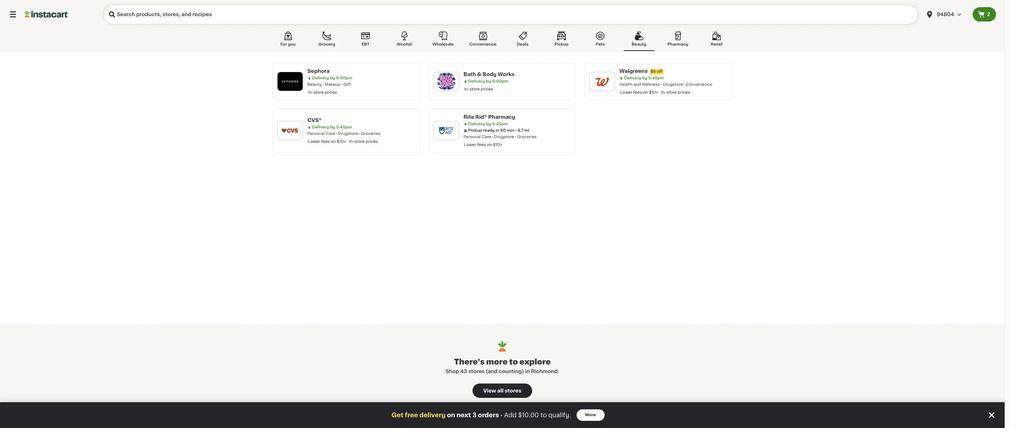 Task type: vqa. For each thing, say whether or not it's contained in the screenshot.
search field
yes



Task type: describe. For each thing, give the bounding box(es) containing it.
6:00pm for sephora
[[336, 76, 352, 80]]

0 horizontal spatial drugstore
[[338, 132, 358, 136]]

walgreens logo image
[[593, 72, 612, 91]]

43
[[460, 369, 467, 374]]

delivery by 5:45pm for cvs®
[[312, 125, 352, 129]]

richmond.
[[531, 369, 559, 374]]

for you
[[280, 42, 296, 46]]

shop
[[446, 369, 459, 374]]

grocery button
[[311, 30, 342, 51]]

free
[[405, 413, 418, 418]]

6:00pm for bath & body works
[[492, 79, 508, 83]]

all
[[497, 389, 504, 394]]

delivery by 6:00pm for bath & body works
[[468, 79, 508, 83]]

for
[[280, 42, 287, 46]]

5:45pm for cvs®
[[336, 125, 352, 129]]

delivery down walgreens
[[624, 76, 641, 80]]

delivery
[[419, 413, 446, 418]]

0 horizontal spatial personal care drugstore groceries
[[307, 132, 381, 136]]

beauty button
[[624, 30, 655, 51]]

1 vertical spatial pharmacy
[[488, 115, 515, 120]]

$10+ for drugstore
[[337, 140, 346, 144]]

convenience button
[[467, 30, 499, 51]]

stores inside there's more to explore shop 43 stores (and counting) in richmond.
[[468, 369, 485, 374]]

by for cvs®
[[330, 125, 335, 129]]

0 horizontal spatial groceries
[[361, 132, 381, 136]]

ebt
[[362, 42, 370, 46]]

delivery for sephora
[[312, 76, 329, 80]]

works
[[498, 72, 515, 77]]

$5
[[651, 70, 656, 74]]

treatment tracker modal dialog
[[0, 403, 1005, 428]]

for you button
[[273, 30, 303, 51]]

view
[[483, 389, 496, 394]]

explore
[[520, 358, 551, 366]]

lower for personal
[[308, 140, 320, 144]]

1 horizontal spatial personal care drugstore groceries
[[463, 135, 537, 139]]

2 horizontal spatial 5:45pm
[[648, 76, 664, 80]]

94804
[[937, 12, 954, 17]]

on inside get free delivery on next 3 orders • add $10.00 to qualify.
[[447, 413, 455, 418]]

grocery
[[318, 42, 335, 46]]

orders
[[478, 413, 499, 418]]

lower for health
[[620, 90, 632, 94]]

94804 button
[[925, 4, 968, 24]]

&
[[477, 72, 481, 77]]

walgreens
[[620, 69, 648, 74]]

bath & body works logo image
[[437, 72, 456, 91]]

1 horizontal spatial in-store prices
[[464, 87, 493, 91]]

0 horizontal spatial care
[[326, 132, 335, 136]]

min
[[507, 129, 514, 133]]

3
[[472, 413, 477, 418]]

0 horizontal spatial personal
[[307, 132, 325, 136]]

lower fees on $10+
[[464, 143, 502, 147]]

pickup for pickup ready in 60 min
[[468, 129, 482, 133]]

alcohol button
[[389, 30, 420, 51]]

Search field
[[103, 4, 918, 24]]

1 vertical spatial convenience
[[686, 83, 712, 87]]

retail
[[711, 42, 723, 46]]

view all stores link
[[473, 384, 532, 398]]

1 horizontal spatial groceries
[[517, 135, 537, 139]]

ebt button
[[350, 30, 381, 51]]

health and wellness drugstore convenience
[[620, 83, 712, 87]]

makeup
[[325, 83, 340, 87]]

beauty makeup gift
[[307, 83, 351, 87]]

$10.00
[[518, 413, 539, 418]]

lower fees on $10+ in-store prices for wellness
[[620, 90, 690, 94]]

instacart image
[[24, 10, 68, 19]]

bath & body works
[[463, 72, 515, 77]]

6.7
[[518, 129, 523, 133]]

in inside there's more to explore shop 43 stores (and counting) in richmond.
[[525, 369, 530, 374]]

•
[[500, 413, 503, 418]]

rite aid® pharmacy
[[463, 115, 515, 120]]

deals button
[[507, 30, 538, 51]]

there's more to explore shop 43 stores (and counting) in richmond.
[[446, 358, 559, 374]]

2 horizontal spatial delivery by 5:45pm
[[624, 76, 664, 80]]

more
[[585, 413, 596, 417]]

pharmacy inside button
[[668, 42, 688, 46]]

aid®
[[475, 115, 487, 120]]

1 horizontal spatial lower
[[464, 143, 476, 147]]

body
[[483, 72, 497, 77]]

more
[[486, 358, 508, 366]]

0 horizontal spatial in-store prices
[[308, 90, 337, 94]]

get free delivery on next 3 orders • add $10.00 to qualify.
[[392, 413, 571, 418]]

pickup ready in 60 min
[[468, 129, 514, 133]]

wellness
[[642, 83, 660, 87]]

alcohol
[[397, 42, 412, 46]]

deals
[[517, 42, 529, 46]]

view all stores button
[[473, 384, 532, 398]]

6.7 mi
[[518, 129, 529, 133]]

add
[[504, 413, 517, 418]]

there's
[[454, 358, 485, 366]]

rite aid® pharmacy logo image
[[437, 121, 456, 140]]

5:45pm for rite aid® pharmacy
[[492, 122, 508, 126]]

gift
[[343, 83, 351, 87]]

to inside get free delivery on next 3 orders • add $10.00 to qualify.
[[540, 413, 547, 418]]

1 horizontal spatial $10+
[[493, 143, 502, 147]]

delivery by 5:45pm for rite aid® pharmacy
[[468, 122, 508, 126]]

you
[[288, 42, 296, 46]]



Task type: locate. For each thing, give the bounding box(es) containing it.
1 horizontal spatial convenience
[[686, 83, 712, 87]]

pickup for pickup
[[555, 42, 569, 46]]

delivery for bath & body works
[[468, 79, 485, 83]]

delivery for rite aid® pharmacy
[[468, 122, 485, 126]]

lower fees on $10+ in-store prices down wellness at the right
[[620, 90, 690, 94]]

delivery down sephora
[[312, 76, 329, 80]]

5:45pm
[[648, 76, 664, 80], [492, 122, 508, 126], [336, 125, 352, 129]]

health
[[620, 83, 633, 87]]

counting)
[[499, 369, 524, 374]]

0 horizontal spatial convenience
[[469, 42, 496, 46]]

delivery down cvs®
[[312, 125, 329, 129]]

fees down cvs®
[[321, 140, 330, 144]]

0 horizontal spatial in
[[496, 129, 499, 133]]

by
[[330, 76, 335, 80], [642, 76, 647, 80], [486, 79, 491, 83], [486, 122, 491, 126], [330, 125, 335, 129]]

delivery by 6:00pm down bath & body works
[[468, 79, 508, 83]]

in left 60
[[496, 129, 499, 133]]

pharmacy
[[668, 42, 688, 46], [488, 115, 515, 120]]

pets
[[596, 42, 605, 46]]

1 horizontal spatial delivery by 6:00pm
[[468, 79, 508, 83]]

in-
[[464, 87, 470, 91], [308, 90, 313, 94], [661, 90, 667, 94], [349, 140, 354, 144]]

in-store prices
[[464, 87, 493, 91], [308, 90, 337, 94]]

beauty for beauty makeup gift
[[307, 83, 322, 87]]

fees for and
[[633, 90, 642, 94]]

convenience inside button
[[469, 42, 496, 46]]

delivery
[[312, 76, 329, 80], [624, 76, 641, 80], [468, 79, 485, 83], [468, 122, 485, 126], [312, 125, 329, 129]]

0 vertical spatial in
[[496, 129, 499, 133]]

2 horizontal spatial lower
[[620, 90, 632, 94]]

6:00pm down works
[[492, 79, 508, 83]]

delivery by 6:00pm
[[312, 76, 352, 80], [468, 79, 508, 83]]

delivery by 5:45pm up ready at the top of page
[[468, 122, 508, 126]]

fees for care
[[321, 140, 330, 144]]

delivery by 5:45pm
[[624, 76, 664, 80], [468, 122, 508, 126], [312, 125, 352, 129]]

stores
[[468, 369, 485, 374], [505, 389, 521, 394]]

ready
[[483, 129, 495, 133]]

beauty for beauty
[[632, 42, 646, 46]]

lower down "health"
[[620, 90, 632, 94]]

0 horizontal spatial lower
[[308, 140, 320, 144]]

0 horizontal spatial lower fees on $10+ in-store prices
[[308, 140, 378, 144]]

1 horizontal spatial pickup
[[555, 42, 569, 46]]

0 horizontal spatial beauty
[[307, 83, 322, 87]]

delivery by 5:45pm down walgreens $5 off
[[624, 76, 664, 80]]

cvs®
[[307, 118, 322, 123]]

1 horizontal spatial 5:45pm
[[492, 122, 508, 126]]

1 horizontal spatial drugstore
[[494, 135, 514, 139]]

delivery down &
[[468, 79, 485, 83]]

beauty
[[632, 42, 646, 46], [307, 83, 322, 87]]

None search field
[[103, 4, 918, 24]]

pharmacy button
[[662, 30, 693, 51]]

1 horizontal spatial care
[[482, 135, 491, 139]]

retail button
[[701, 30, 732, 51]]

bath
[[463, 72, 476, 77]]

in
[[496, 129, 499, 133], [525, 369, 530, 374]]

0 horizontal spatial delivery by 5:45pm
[[312, 125, 352, 129]]

1 vertical spatial beauty
[[307, 83, 322, 87]]

0 vertical spatial to
[[509, 358, 518, 366]]

1 horizontal spatial stores
[[505, 389, 521, 394]]

cvs® logo image
[[281, 121, 299, 140]]

on
[[643, 90, 648, 94], [331, 140, 336, 144], [487, 143, 492, 147], [447, 413, 455, 418]]

by for rite aid® pharmacy
[[486, 122, 491, 126]]

lower down cvs®
[[308, 140, 320, 144]]

60
[[500, 129, 506, 133]]

0 horizontal spatial to
[[509, 358, 518, 366]]

mi
[[524, 129, 529, 133]]

groceries
[[361, 132, 381, 136], [517, 135, 537, 139]]

more button
[[577, 410, 605, 421]]

to up counting)
[[509, 358, 518, 366]]

fees
[[633, 90, 642, 94], [321, 140, 330, 144], [477, 143, 486, 147]]

next
[[457, 413, 471, 418]]

0 horizontal spatial $10+
[[337, 140, 346, 144]]

0 vertical spatial beauty
[[632, 42, 646, 46]]

pickup inside button
[[555, 42, 569, 46]]

0 horizontal spatial delivery by 6:00pm
[[312, 76, 352, 80]]

2 horizontal spatial fees
[[633, 90, 642, 94]]

0 vertical spatial convenience
[[469, 42, 496, 46]]

lower fees on $10+ in-store prices for drugstore
[[308, 140, 378, 144]]

1 horizontal spatial lower fees on $10+ in-store prices
[[620, 90, 690, 94]]

in-store prices down &
[[464, 87, 493, 91]]

lower
[[620, 90, 632, 94], [308, 140, 320, 144], [464, 143, 476, 147]]

fees down ready at the top of page
[[477, 143, 486, 147]]

1 horizontal spatial fees
[[477, 143, 486, 147]]

delivery by 6:00pm for sephora
[[312, 76, 352, 80]]

1 vertical spatial pickup
[[468, 129, 482, 133]]

0 vertical spatial pickup
[[555, 42, 569, 46]]

care
[[326, 132, 335, 136], [482, 135, 491, 139]]

6:00pm
[[336, 76, 352, 80], [492, 79, 508, 83]]

off
[[657, 70, 663, 74]]

pickup button
[[546, 30, 577, 51]]

to right $10.00
[[540, 413, 547, 418]]

0 horizontal spatial pickup
[[468, 129, 482, 133]]

1 horizontal spatial 6:00pm
[[492, 79, 508, 83]]

qualify.
[[548, 413, 571, 418]]

shop categories tab list
[[273, 30, 732, 51]]

0 horizontal spatial 6:00pm
[[336, 76, 352, 80]]

drugstore
[[663, 83, 683, 87], [338, 132, 358, 136], [494, 135, 514, 139]]

1 vertical spatial lower fees on $10+ in-store prices
[[308, 140, 378, 144]]

delivery for cvs®
[[312, 125, 329, 129]]

1 horizontal spatial in
[[525, 369, 530, 374]]

2 button
[[973, 7, 996, 22]]

0 horizontal spatial fees
[[321, 140, 330, 144]]

stores right all at the left bottom of the page
[[505, 389, 521, 394]]

0 horizontal spatial 5:45pm
[[336, 125, 352, 129]]

1 horizontal spatial beauty
[[632, 42, 646, 46]]

(and
[[486, 369, 498, 374]]

beauty inside button
[[632, 42, 646, 46]]

1 horizontal spatial pharmacy
[[668, 42, 688, 46]]

beauty up walgreens $5 off
[[632, 42, 646, 46]]

to inside there's more to explore shop 43 stores (and counting) in richmond.
[[509, 358, 518, 366]]

stores inside "button"
[[505, 389, 521, 394]]

personal up lower fees on $10+
[[463, 135, 481, 139]]

0 vertical spatial stores
[[468, 369, 485, 374]]

$10+ for wellness
[[649, 90, 658, 94]]

beauty down sephora
[[307, 83, 322, 87]]

0 horizontal spatial stores
[[468, 369, 485, 374]]

store
[[470, 87, 480, 91], [313, 90, 324, 94], [667, 90, 677, 94], [354, 140, 365, 144]]

sephora
[[307, 69, 330, 74]]

personal
[[307, 132, 325, 136], [463, 135, 481, 139]]

1 horizontal spatial delivery by 5:45pm
[[468, 122, 508, 126]]

walgreens $5 off
[[620, 69, 663, 74]]

sephora logo image
[[281, 72, 299, 91]]

1 vertical spatial stores
[[505, 389, 521, 394]]

94804 button
[[921, 4, 973, 24]]

fees down and
[[633, 90, 642, 94]]

prices
[[481, 87, 493, 91], [325, 90, 337, 94], [678, 90, 690, 94], [366, 140, 378, 144]]

in-store prices down beauty makeup gift
[[308, 90, 337, 94]]

get
[[392, 413, 403, 418]]

personal down cvs®
[[307, 132, 325, 136]]

1 vertical spatial in
[[525, 369, 530, 374]]

delivery by 5:45pm down cvs®
[[312, 125, 352, 129]]

lower fees on $10+ in-store prices
[[620, 90, 690, 94], [308, 140, 378, 144]]

wholesale
[[433, 42, 454, 46]]

0 vertical spatial pharmacy
[[668, 42, 688, 46]]

wholesale button
[[428, 30, 459, 51]]

personal care drugstore groceries down cvs®
[[307, 132, 381, 136]]

1 vertical spatial to
[[540, 413, 547, 418]]

lower down pickup ready in 60 min
[[464, 143, 476, 147]]

to
[[509, 358, 518, 366], [540, 413, 547, 418]]

in down explore
[[525, 369, 530, 374]]

delivery down aid®
[[468, 122, 485, 126]]

convenience
[[469, 42, 496, 46], [686, 83, 712, 87]]

2
[[987, 12, 990, 17]]

1 horizontal spatial to
[[540, 413, 547, 418]]

personal care drugstore groceries
[[307, 132, 381, 136], [463, 135, 537, 139]]

0 vertical spatial lower fees on $10+ in-store prices
[[620, 90, 690, 94]]

1 horizontal spatial personal
[[463, 135, 481, 139]]

rite
[[463, 115, 474, 120]]

personal care drugstore groceries down 60
[[463, 135, 537, 139]]

6:00pm up gift
[[336, 76, 352, 80]]

view all stores
[[483, 389, 521, 394]]

lower fees on $10+ in-store prices down cvs®
[[308, 140, 378, 144]]

2 horizontal spatial drugstore
[[663, 83, 683, 87]]

by for bath & body works
[[486, 79, 491, 83]]

0 horizontal spatial pharmacy
[[488, 115, 515, 120]]

$10+
[[649, 90, 658, 94], [337, 140, 346, 144], [493, 143, 502, 147]]

delivery by 6:00pm up makeup
[[312, 76, 352, 80]]

and
[[634, 83, 641, 87]]

stores down there's
[[468, 369, 485, 374]]

pets button
[[585, 30, 616, 51]]

2 horizontal spatial $10+
[[649, 90, 658, 94]]

by for sephora
[[330, 76, 335, 80]]



